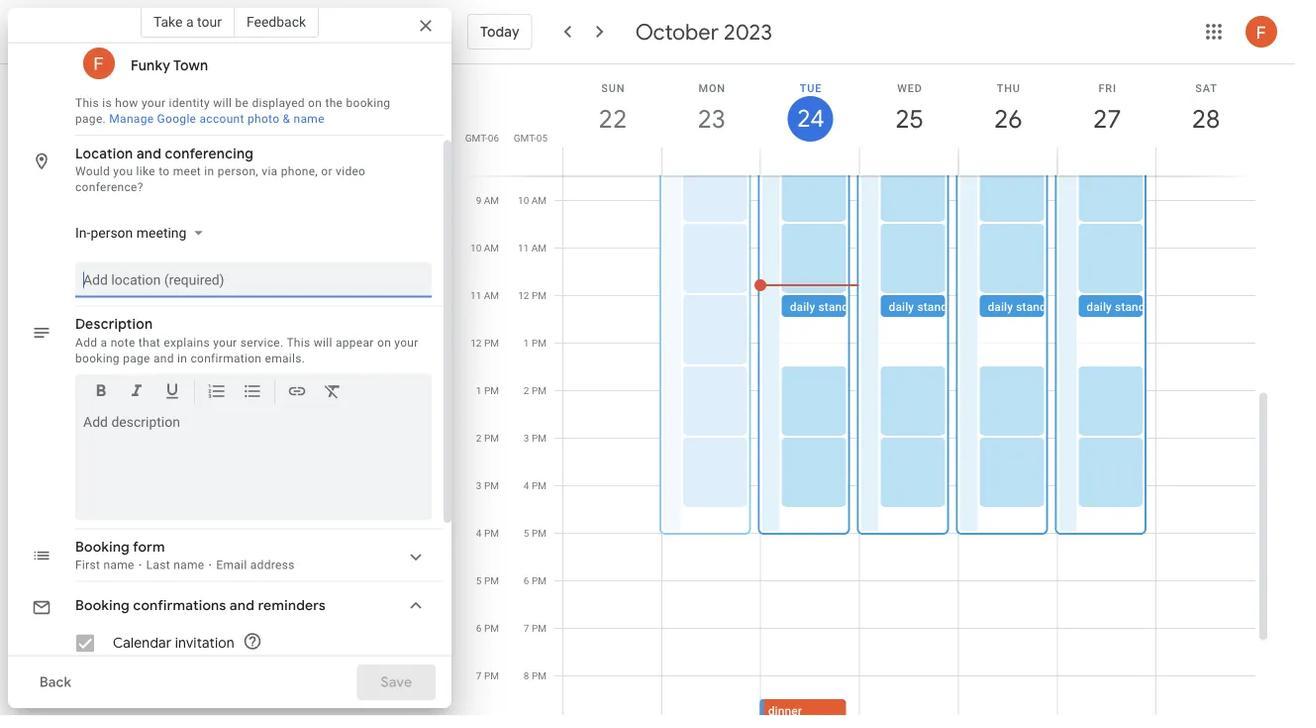 Task type: describe. For each thing, give the bounding box(es) containing it.
1 vertical spatial 5
[[476, 575, 482, 587]]

confirmation inside you and the person who made the appointment will get a confirmation email with a calendar invitation
[[144, 663, 215, 677]]

be
[[235, 88, 249, 102]]

underline image
[[162, 373, 182, 396]]

location
[[75, 137, 133, 155]]

insert link image
[[287, 373, 307, 396]]

1 horizontal spatial 10
[[518, 195, 529, 207]]

booking for booking confirmations and reminders
[[75, 589, 130, 607]]

appear
[[336, 327, 374, 341]]

1 horizontal spatial 5
[[524, 528, 530, 539]]

8
[[524, 670, 530, 682]]

name for last name
[[174, 550, 205, 564]]

thu
[[997, 82, 1021, 94]]

manage google account photo & name
[[109, 104, 325, 118]]

funky
[[131, 49, 170, 66]]

4 daily stand-up from the left
[[1087, 300, 1164, 314]]

up for first daily stand-up button
[[853, 300, 867, 314]]

photo
[[248, 104, 280, 118]]

who
[[223, 647, 247, 661]]

23
[[697, 103, 725, 135]]

that
[[139, 327, 161, 341]]

0 horizontal spatial 7 pm
[[476, 670, 499, 682]]

0 vertical spatial 2 pm
[[524, 385, 547, 397]]

would
[[75, 157, 110, 170]]

28 column header
[[1156, 64, 1256, 176]]

last name
[[146, 550, 205, 564]]

you
[[113, 157, 133, 170]]

sun
[[602, 82, 626, 94]]

thursday, october 26 element
[[986, 96, 1032, 142]]

2 daily stand-up button from the left
[[881, 296, 1002, 318]]

2 horizontal spatial your
[[395, 327, 419, 341]]

0 vertical spatial 7
[[524, 623, 530, 635]]

2 stand- from the left
[[918, 300, 952, 314]]

explains
[[164, 327, 210, 341]]

gmt-06
[[465, 132, 499, 144]]

mon 23
[[697, 82, 726, 135]]

email
[[216, 550, 247, 564]]

0 horizontal spatial 3
[[476, 480, 482, 492]]

0 horizontal spatial 6 pm
[[476, 623, 499, 635]]

invitation inside you and the person who made the appointment will get a confirmation email with a calendar invitation
[[340, 663, 391, 677]]

0 horizontal spatial 3 pm
[[476, 480, 499, 492]]

description
[[75, 308, 153, 325]]

to
[[159, 157, 170, 170]]

made
[[250, 647, 281, 661]]

email
[[218, 663, 249, 677]]

2 daily from the left
[[889, 300, 915, 314]]

0 horizontal spatial 4 pm
[[476, 528, 499, 539]]

wednesday, october 25 element
[[887, 96, 933, 142]]

october
[[636, 18, 719, 46]]

2023
[[724, 18, 773, 46]]

calendar
[[289, 663, 337, 677]]

note
[[111, 327, 135, 341]]

via
[[262, 157, 278, 170]]

05
[[537, 132, 548, 144]]

22
[[598, 103, 626, 135]]

take a tour
[[153, 13, 222, 30]]

like
[[136, 157, 156, 170]]

take a tour button
[[141, 6, 235, 38]]

0 horizontal spatial 12 pm
[[471, 337, 499, 349]]

0 vertical spatial 3
[[524, 432, 530, 444]]

page
[[123, 343, 150, 357]]

add
[[75, 327, 97, 341]]

0 vertical spatial 5 pm
[[524, 528, 547, 539]]

1 horizontal spatial 6
[[524, 575, 530, 587]]

funky town
[[131, 49, 209, 66]]

google
[[157, 104, 196, 118]]

in-person meeting
[[75, 216, 187, 233]]

9
[[476, 195, 482, 207]]

sat
[[1196, 82, 1218, 94]]

take
[[153, 13, 183, 30]]

tue
[[800, 82, 823, 94]]

1 horizontal spatial 11 am
[[518, 242, 547, 254]]

fri
[[1099, 82, 1117, 94]]

sun 22
[[598, 82, 626, 135]]

gmt- for 06
[[465, 132, 488, 144]]

0 vertical spatial 4
[[524, 480, 530, 492]]

1 vertical spatial 1 pm
[[476, 385, 499, 397]]

conferencing
[[165, 137, 254, 155]]

italic image
[[127, 373, 147, 396]]

4 daily from the left
[[1087, 300, 1113, 314]]

back
[[40, 674, 71, 692]]

1 horizontal spatial 1
[[524, 337, 530, 349]]

october 2023
[[636, 18, 773, 46]]

on inside this is how your identity will be displayed on the booking page.
[[308, 88, 322, 102]]

26
[[994, 103, 1022, 135]]

get
[[113, 663, 131, 677]]

3 daily stand-up button from the left
[[980, 296, 1101, 318]]

8 pm
[[524, 670, 547, 682]]

1 vertical spatial 11
[[471, 290, 482, 302]]

9 am
[[476, 195, 499, 207]]

reminders
[[258, 589, 326, 607]]

1 vertical spatial 2 pm
[[476, 432, 499, 444]]

friday, october 27 element
[[1085, 96, 1131, 142]]

1 horizontal spatial 4 pm
[[524, 480, 547, 492]]

fri 27
[[1092, 82, 1121, 135]]

bulleted list image
[[243, 373, 263, 396]]

confirmations
[[133, 589, 226, 607]]

back button
[[24, 659, 87, 706]]

22 column header
[[563, 64, 663, 176]]

1 vertical spatial 7
[[476, 670, 482, 682]]

wed 25
[[895, 82, 923, 135]]

appointment
[[305, 647, 375, 661]]

phone,
[[281, 157, 318, 170]]

0 vertical spatial 7 pm
[[524, 623, 547, 635]]

3 daily stand-up from the left
[[988, 300, 1065, 314]]

with
[[252, 663, 275, 677]]

booking confirmations and reminders button
[[67, 578, 440, 614]]

today
[[481, 23, 520, 41]]

0 vertical spatial 6 pm
[[524, 575, 547, 587]]

3 stand- from the left
[[1017, 300, 1051, 314]]

tour
[[197, 13, 222, 30]]

1 horizontal spatial the
[[284, 647, 302, 661]]

1 daily stand-up button from the left
[[782, 296, 903, 318]]

and inside location and conferencing would you like to meet in person, via phone, or video conference?
[[137, 137, 162, 155]]

mon
[[699, 82, 726, 94]]

0 horizontal spatial 2
[[476, 432, 482, 444]]

thu 26
[[994, 82, 1022, 135]]

tuesday, october 24, today element
[[788, 96, 834, 142]]

in-person meeting button
[[67, 207, 210, 243]]

gmt- for 05
[[514, 132, 537, 144]]

account
[[200, 104, 244, 118]]

saturday, october 28 element
[[1184, 96, 1230, 142]]

feedback
[[247, 13, 306, 30]]

calendar invitation
[[113, 627, 235, 645]]



Task type: locate. For each thing, give the bounding box(es) containing it.
1 vertical spatial 3 pm
[[476, 480, 499, 492]]

your inside this is how your identity will be displayed on the booking page.
[[142, 88, 166, 102]]

1 vertical spatial 10
[[471, 242, 482, 254]]

grid
[[460, 64, 1272, 716]]

confirmation up numbered list image
[[191, 343, 262, 357]]

sat 28
[[1191, 82, 1220, 135]]

0 vertical spatial this
[[75, 88, 99, 102]]

will inside you and the person who made the appointment will get a confirmation email with a calendar invitation
[[379, 647, 397, 661]]

invitation up who
[[175, 627, 235, 645]]

0 vertical spatial booking
[[75, 531, 130, 548]]

0 horizontal spatial 10 am
[[471, 242, 499, 254]]

address
[[250, 550, 295, 564]]

the right displayed
[[325, 88, 343, 102]]

0 horizontal spatial 5 pm
[[476, 575, 499, 587]]

and inside dropdown button
[[230, 589, 255, 607]]

3 daily from the left
[[988, 300, 1014, 314]]

location and conferencing would you like to meet in person, via phone, or video conference?
[[75, 137, 366, 186]]

will left appear
[[314, 327, 333, 341]]

and down calendar
[[137, 647, 158, 661]]

in down explains
[[177, 343, 187, 357]]

1 horizontal spatial 3
[[524, 432, 530, 444]]

1 vertical spatial 12 pm
[[471, 337, 499, 349]]

up for 1st daily stand-up button from right
[[1150, 300, 1164, 314]]

1 horizontal spatial 4
[[524, 480, 530, 492]]

your right the how
[[142, 88, 166, 102]]

0 horizontal spatial on
[[308, 88, 322, 102]]

0 horizontal spatial 1 pm
[[476, 385, 499, 397]]

6
[[524, 575, 530, 587], [476, 623, 482, 635]]

1 stand- from the left
[[819, 300, 853, 314]]

24 column header
[[761, 64, 861, 176]]

1 vertical spatial 2
[[476, 432, 482, 444]]

name down booking form
[[104, 550, 134, 564]]

the
[[325, 88, 343, 102], [161, 647, 179, 661], [284, 647, 302, 661]]

1 horizontal spatial 10 am
[[518, 195, 547, 207]]

6 pm
[[524, 575, 547, 587], [476, 623, 499, 635]]

1 vertical spatial 6 pm
[[476, 623, 499, 635]]

name for first name
[[104, 550, 134, 564]]

0 horizontal spatial invitation
[[175, 627, 235, 645]]

1 pm
[[524, 337, 547, 349], [476, 385, 499, 397]]

sunday, october 22 element
[[590, 96, 636, 142]]

name right last
[[174, 550, 205, 564]]

first
[[75, 550, 100, 564]]

0 vertical spatial 5
[[524, 528, 530, 539]]

daily stand-up button
[[782, 296, 903, 318], [881, 296, 1002, 318], [980, 296, 1101, 318], [1079, 296, 1200, 318]]

Description text field
[[83, 406, 424, 505]]

booking inside dropdown button
[[75, 589, 130, 607]]

confirmation
[[191, 343, 262, 357], [144, 663, 215, 677]]

booking inside this is how your identity will be displayed on the booking page.
[[346, 88, 391, 102]]

27 column header
[[1057, 64, 1157, 176]]

person
[[91, 216, 133, 233], [182, 647, 220, 661]]

1 horizontal spatial gmt-
[[514, 132, 537, 144]]

gmt- right 06
[[514, 132, 537, 144]]

a
[[186, 13, 194, 30], [101, 327, 107, 341], [134, 663, 141, 677], [279, 663, 285, 677]]

in
[[204, 157, 214, 170], [177, 343, 187, 357]]

1 vertical spatial this
[[287, 327, 311, 341]]

1 vertical spatial 5 pm
[[476, 575, 499, 587]]

1 horizontal spatial 2
[[524, 385, 530, 397]]

1 horizontal spatial will
[[314, 327, 333, 341]]

or
[[321, 157, 333, 170]]

1 horizontal spatial your
[[213, 327, 237, 341]]

0 horizontal spatial 5
[[476, 575, 482, 587]]

0 vertical spatial 12
[[518, 290, 530, 302]]

town
[[173, 49, 209, 66]]

this up emails.
[[287, 327, 311, 341]]

page.
[[75, 104, 106, 118]]

bold image
[[91, 373, 111, 396]]

7 pm
[[524, 623, 547, 635], [476, 670, 499, 682]]

will up account
[[213, 88, 232, 102]]

remove formatting image
[[323, 373, 343, 396]]

0 horizontal spatial person
[[91, 216, 133, 233]]

5 pm
[[524, 528, 547, 539], [476, 575, 499, 587]]

2 booking from the top
[[75, 589, 130, 607]]

monday, october 23 element
[[689, 96, 735, 142]]

a right the add
[[101, 327, 107, 341]]

0 vertical spatial 10
[[518, 195, 529, 207]]

feedback button
[[235, 6, 319, 38]]

this inside description add a note that explains your service. this will appear on your booking page and in confirmation emails.
[[287, 327, 311, 341]]

0 horizontal spatial the
[[161, 647, 179, 661]]

and down that
[[154, 343, 174, 357]]

1 horizontal spatial 7 pm
[[524, 623, 547, 635]]

and inside you and the person who made the appointment will get a confirmation email with a calendar invitation
[[137, 647, 158, 661]]

1 up from the left
[[853, 300, 867, 314]]

person inside you and the person who made the appointment will get a confirmation email with a calendar invitation
[[182, 647, 220, 661]]

booking for booking form
[[75, 531, 130, 548]]

your right appear
[[395, 327, 419, 341]]

1 horizontal spatial 7
[[524, 623, 530, 635]]

10 down 9
[[471, 242, 482, 254]]

0 horizontal spatial 1
[[476, 385, 482, 397]]

booking down the add
[[75, 343, 120, 357]]

1 vertical spatial booking
[[75, 589, 130, 607]]

person,
[[218, 157, 259, 170]]

0 horizontal spatial gmt-
[[465, 132, 488, 144]]

25 column header
[[860, 64, 960, 176]]

name right the &
[[294, 104, 325, 118]]

1 vertical spatial on
[[377, 327, 391, 341]]

up for 3rd daily stand-up button from right
[[952, 300, 966, 314]]

will inside this is how your identity will be displayed on the booking page.
[[213, 88, 232, 102]]

10 am down 9 am
[[471, 242, 499, 254]]

1 vertical spatial 10 am
[[471, 242, 499, 254]]

4 daily stand-up button from the left
[[1079, 296, 1200, 318]]

confirmation down calendar invitation
[[144, 663, 215, 677]]

24
[[796, 103, 823, 134]]

a right get
[[134, 663, 141, 677]]

numbered list image
[[207, 373, 227, 396]]

0 horizontal spatial 12
[[471, 337, 482, 349]]

daily stand-up
[[790, 300, 867, 314], [889, 300, 966, 314], [988, 300, 1065, 314], [1087, 300, 1164, 314]]

7 pm up 8 pm
[[524, 623, 547, 635]]

0 horizontal spatial 10
[[471, 242, 482, 254]]

10
[[518, 195, 529, 207], [471, 242, 482, 254]]

in inside description add a note that explains your service. this will appear on your booking page and in confirmation emails.
[[177, 343, 187, 357]]

1 daily from the left
[[790, 300, 816, 314]]

2 gmt- from the left
[[514, 132, 537, 144]]

06
[[488, 132, 499, 144]]

1 horizontal spatial 12
[[518, 290, 530, 302]]

person inside dropdown button
[[91, 216, 133, 233]]

0 horizontal spatial 6
[[476, 623, 482, 635]]

the up the calendar
[[284, 647, 302, 661]]

booking up "first name"
[[75, 531, 130, 548]]

1 horizontal spatial 5 pm
[[524, 528, 547, 539]]

a inside take a tour button
[[186, 13, 194, 30]]

4
[[524, 480, 530, 492], [476, 528, 482, 539]]

1 vertical spatial 12
[[471, 337, 482, 349]]

last
[[146, 550, 170, 564]]

0 vertical spatial 1
[[524, 337, 530, 349]]

1 horizontal spatial 1 pm
[[524, 337, 547, 349]]

invitation
[[175, 627, 235, 645], [340, 663, 391, 677]]

4 stand- from the left
[[1116, 300, 1150, 314]]

7 up 8
[[524, 623, 530, 635]]

0 vertical spatial 2
[[524, 385, 530, 397]]

1 vertical spatial 6
[[476, 623, 482, 635]]

wed
[[898, 82, 923, 94]]

in down conferencing
[[204, 157, 214, 170]]

up
[[853, 300, 867, 314], [952, 300, 966, 314], [1051, 300, 1065, 314], [1150, 300, 1164, 314]]

your
[[142, 88, 166, 102], [213, 327, 237, 341], [395, 327, 419, 341]]

booking confirmations and reminders
[[75, 589, 326, 607]]

4 up from the left
[[1150, 300, 1164, 314]]

you and the person who made the appointment will get a confirmation email with a calendar invitation
[[113, 647, 397, 677]]

0 horizontal spatial name
[[104, 550, 134, 564]]

formatting options toolbar
[[75, 366, 432, 408]]

0 vertical spatial 3 pm
[[524, 432, 547, 444]]

1 horizontal spatial person
[[182, 647, 220, 661]]

0 horizontal spatial 4
[[476, 528, 482, 539]]

in inside location and conferencing would you like to meet in person, via phone, or video conference?
[[204, 157, 214, 170]]

and inside description add a note that explains your service. this will appear on your booking page and in confirmation emails.
[[154, 343, 174, 357]]

0 vertical spatial 10 am
[[518, 195, 547, 207]]

2 horizontal spatial will
[[379, 647, 397, 661]]

booking
[[75, 531, 130, 548], [75, 589, 130, 607]]

1 horizontal spatial 11
[[518, 242, 529, 254]]

and up like
[[137, 137, 162, 155]]

person down conference?
[[91, 216, 133, 233]]

7 left 8
[[476, 670, 482, 682]]

1 vertical spatial 7 pm
[[476, 670, 499, 682]]

invitation down appointment
[[340, 663, 391, 677]]

0 vertical spatial 1 pm
[[524, 337, 547, 349]]

a left tour
[[186, 13, 194, 30]]

conference?
[[75, 172, 143, 186]]

2 horizontal spatial name
[[294, 104, 325, 118]]

0 horizontal spatial 7
[[476, 670, 482, 682]]

3
[[524, 432, 530, 444], [476, 480, 482, 492]]

28
[[1191, 103, 1220, 135]]

0 vertical spatial person
[[91, 216, 133, 233]]

is
[[102, 88, 112, 102]]

will right appointment
[[379, 647, 397, 661]]

1 vertical spatial 11 am
[[471, 290, 499, 302]]

1 daily stand-up from the left
[[790, 300, 867, 314]]

0 vertical spatial 12 pm
[[518, 290, 547, 302]]

1 booking from the top
[[75, 531, 130, 548]]

10 am right 9 am
[[518, 195, 547, 207]]

on right appear
[[377, 327, 391, 341]]

first name
[[75, 550, 134, 564]]

3 up from the left
[[1051, 300, 1065, 314]]

on inside description add a note that explains your service. this will appear on your booking page and in confirmation emails.
[[377, 327, 391, 341]]

stand-
[[819, 300, 853, 314], [918, 300, 952, 314], [1017, 300, 1051, 314], [1116, 300, 1150, 314]]

up for 2nd daily stand-up button from the right
[[1051, 300, 1065, 314]]

on
[[308, 88, 322, 102], [377, 327, 391, 341]]

grid containing 22
[[460, 64, 1272, 716]]

1 horizontal spatial invitation
[[340, 663, 391, 677]]

this inside this is how your identity will be displayed on the booking page.
[[75, 88, 99, 102]]

1 vertical spatial confirmation
[[144, 663, 215, 677]]

0 horizontal spatial will
[[213, 88, 232, 102]]

1 horizontal spatial 6 pm
[[524, 575, 547, 587]]

the inside this is how your identity will be displayed on the booking page.
[[325, 88, 343, 102]]

2 up from the left
[[952, 300, 966, 314]]

booking
[[346, 88, 391, 102], [75, 343, 120, 357]]

in-
[[75, 216, 91, 233]]

0 vertical spatial invitation
[[175, 627, 235, 645]]

email address
[[216, 550, 295, 564]]

will
[[213, 88, 232, 102], [314, 327, 333, 341], [379, 647, 397, 661]]

you
[[113, 647, 134, 661]]

and
[[137, 137, 162, 155], [154, 343, 174, 357], [230, 589, 255, 607], [137, 647, 158, 661]]

person down calendar invitation
[[182, 647, 220, 661]]

1
[[524, 337, 530, 349], [476, 385, 482, 397]]

confirmation inside description add a note that explains your service. this will appear on your booking page and in confirmation emails.
[[191, 343, 262, 357]]

form
[[133, 531, 165, 548]]

26 column header
[[959, 64, 1058, 176]]

gmt- left gmt-05
[[465, 132, 488, 144]]

2 vertical spatial will
[[379, 647, 397, 661]]

0 horizontal spatial booking
[[75, 343, 120, 357]]

booking inside description add a note that explains your service. this will appear on your booking page and in confirmation emails.
[[75, 343, 120, 357]]

0 vertical spatial in
[[204, 157, 214, 170]]

1 horizontal spatial in
[[204, 157, 214, 170]]

7 pm left 8
[[476, 670, 499, 682]]

booking form
[[75, 531, 165, 548]]

this
[[75, 88, 99, 102], [287, 327, 311, 341]]

2 daily stand-up from the left
[[889, 300, 966, 314]]

displayed
[[252, 88, 305, 102]]

tue 24
[[796, 82, 823, 134]]

1 vertical spatial booking
[[75, 343, 120, 357]]

23 column header
[[662, 64, 762, 176]]

this up page.
[[75, 88, 99, 102]]

booking down "first name"
[[75, 589, 130, 607]]

0 horizontal spatial in
[[177, 343, 187, 357]]

0 horizontal spatial 11 am
[[471, 290, 499, 302]]

this is how your identity will be displayed on the booking page.
[[75, 88, 391, 118]]

the down calendar invitation
[[161, 647, 179, 661]]

1 gmt- from the left
[[465, 132, 488, 144]]

0 vertical spatial 11
[[518, 242, 529, 254]]

daily
[[790, 300, 816, 314], [889, 300, 915, 314], [988, 300, 1014, 314], [1087, 300, 1113, 314]]

2 horizontal spatial the
[[325, 88, 343, 102]]

1 horizontal spatial this
[[287, 327, 311, 341]]

meeting
[[137, 216, 187, 233]]

1 vertical spatial will
[[314, 327, 333, 341]]

your left "service."
[[213, 327, 237, 341]]

calendar
[[113, 627, 172, 645]]

11
[[518, 242, 529, 254], [471, 290, 482, 302]]

0 vertical spatial 11 am
[[518, 242, 547, 254]]

meet
[[173, 157, 201, 170]]

will inside description add a note that explains your service. this will appear on your booking page and in confirmation emails.
[[314, 327, 333, 341]]

1 vertical spatial 4 pm
[[476, 528, 499, 539]]

0 vertical spatial 4 pm
[[524, 480, 547, 492]]

emails.
[[265, 343, 305, 357]]

1 horizontal spatial 12 pm
[[518, 290, 547, 302]]

25
[[895, 103, 923, 135]]

on right displayed
[[308, 88, 322, 102]]

booking up video
[[346, 88, 391, 102]]

manage google account photo & name link
[[109, 104, 325, 118]]

gmt-05
[[514, 132, 548, 144]]

a inside description add a note that explains your service. this will appear on your booking page and in confirmation emails.
[[101, 327, 107, 341]]

1 vertical spatial invitation
[[340, 663, 391, 677]]

manage
[[109, 104, 154, 118]]

today button
[[468, 8, 533, 55]]

video
[[336, 157, 366, 170]]

and down email
[[230, 589, 255, 607]]

1 horizontal spatial 3 pm
[[524, 432, 547, 444]]

10 right 9 am
[[518, 195, 529, 207]]

a right with
[[279, 663, 285, 677]]

1 vertical spatial 4
[[476, 528, 482, 539]]

3 pm
[[524, 432, 547, 444], [476, 480, 499, 492]]

Location text field
[[83, 254, 424, 290]]



Task type: vqa. For each thing, say whether or not it's contained in the screenshot.
left "7"
yes



